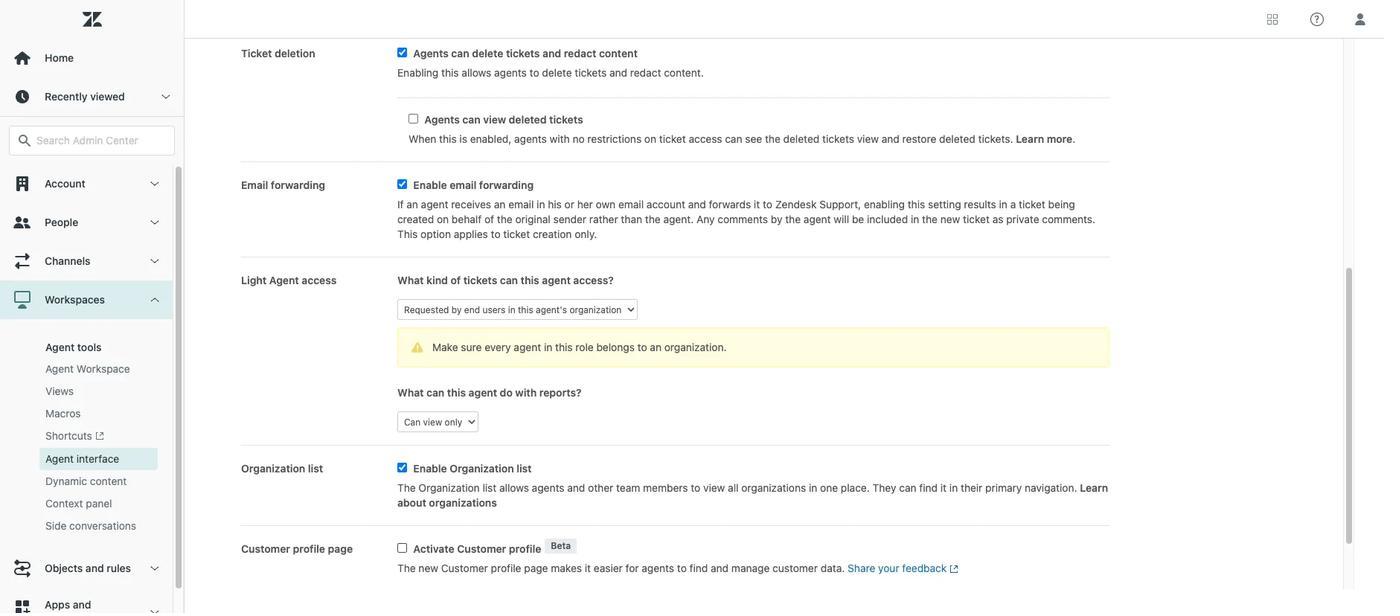 Task type: vqa. For each thing, say whether or not it's contained in the screenshot.
"and" inside the Apps and integrations "dropdown button"
no



Task type: describe. For each thing, give the bounding box(es) containing it.
channels button
[[0, 242, 173, 281]]

rules
[[107, 562, 131, 575]]

viewed
[[90, 90, 125, 103]]

tree inside primary element
[[0, 164, 184, 613]]

interface
[[77, 453, 119, 465]]

Search Admin Center field
[[36, 134, 165, 147]]

recently viewed
[[45, 90, 125, 103]]

home
[[45, 51, 74, 64]]

and for objects
[[86, 562, 104, 575]]

tools
[[77, 341, 102, 354]]

tree item inside 'tree'
[[0, 281, 173, 550]]

macros element
[[45, 406, 81, 421]]

context panel element
[[45, 497, 112, 512]]

views
[[45, 385, 74, 397]]

objects and rules
[[45, 562, 131, 575]]

shortcuts
[[45, 429, 92, 442]]

workspaces group
[[0, 319, 173, 550]]

agent interface link
[[39, 448, 158, 471]]

views link
[[39, 380, 158, 403]]

workspaces button
[[0, 281, 173, 319]]

agent workspace
[[45, 362, 130, 375]]

dynamic
[[45, 475, 87, 488]]

primary element
[[0, 0, 185, 613]]

workspaces
[[45, 293, 105, 306]]

account
[[45, 177, 85, 190]]

zendesk products image
[[1268, 14, 1278, 24]]

views element
[[45, 384, 74, 399]]

agent for agent workspace
[[45, 362, 74, 375]]

context panel
[[45, 497, 112, 510]]

apps and button
[[0, 588, 173, 613]]

agent tools element
[[45, 341, 102, 354]]

apps and
[[45, 599, 104, 613]]

workspace
[[77, 362, 130, 375]]

side
[[45, 520, 67, 532]]

content
[[90, 475, 127, 488]]

none search field inside primary element
[[1, 126, 182, 156]]

agent interface element
[[45, 452, 119, 467]]

agent for agent interface
[[45, 453, 74, 465]]

macros
[[45, 407, 81, 420]]



Task type: locate. For each thing, give the bounding box(es) containing it.
agent workspace element
[[45, 362, 130, 377]]

side conversations element
[[45, 519, 136, 534]]

and for apps
[[73, 599, 91, 611]]

objects and rules button
[[0, 550, 173, 588]]

dynamic content link
[[39, 471, 158, 493]]

help image
[[1311, 12, 1324, 26]]

and inside apps and
[[73, 599, 91, 611]]

1 vertical spatial agent
[[45, 362, 74, 375]]

agent workspace link
[[39, 358, 158, 380]]

3 agent from the top
[[45, 453, 74, 465]]

tree containing account
[[0, 164, 184, 613]]

agent up dynamic
[[45, 453, 74, 465]]

tree item
[[0, 281, 173, 550]]

apps
[[45, 599, 70, 611]]

and
[[86, 562, 104, 575], [73, 599, 91, 611]]

None search field
[[1, 126, 182, 156]]

and right apps
[[73, 599, 91, 611]]

panel
[[86, 497, 112, 510]]

user menu image
[[1351, 9, 1370, 29]]

0 vertical spatial and
[[86, 562, 104, 575]]

agent
[[45, 341, 75, 354], [45, 362, 74, 375], [45, 453, 74, 465]]

and left rules
[[86, 562, 104, 575]]

shortcuts link
[[39, 425, 158, 448]]

channels
[[45, 255, 90, 267]]

side conversations link
[[39, 515, 158, 538]]

macros link
[[39, 403, 158, 425]]

2 vertical spatial agent
[[45, 453, 74, 465]]

agent left tools
[[45, 341, 75, 354]]

dynamic content element
[[45, 474, 127, 489]]

objects
[[45, 562, 83, 575]]

context panel link
[[39, 493, 158, 515]]

conversations
[[69, 520, 136, 532]]

people button
[[0, 203, 173, 242]]

shortcuts element
[[45, 429, 104, 445]]

tree item containing workspaces
[[0, 281, 173, 550]]

recently viewed button
[[0, 77, 184, 116]]

tree
[[0, 164, 184, 613]]

people
[[45, 216, 78, 229]]

agent tools
[[45, 341, 102, 354]]

recently
[[45, 90, 88, 103]]

dynamic content
[[45, 475, 127, 488]]

0 vertical spatial agent
[[45, 341, 75, 354]]

2 agent from the top
[[45, 362, 74, 375]]

1 agent from the top
[[45, 341, 75, 354]]

agent up views in the bottom of the page
[[45, 362, 74, 375]]

agent interface
[[45, 453, 119, 465]]

account button
[[0, 164, 173, 203]]

1 vertical spatial and
[[73, 599, 91, 611]]

home button
[[0, 39, 184, 77]]

agent for agent tools
[[45, 341, 75, 354]]

context
[[45, 497, 83, 510]]

side conversations
[[45, 520, 136, 532]]



